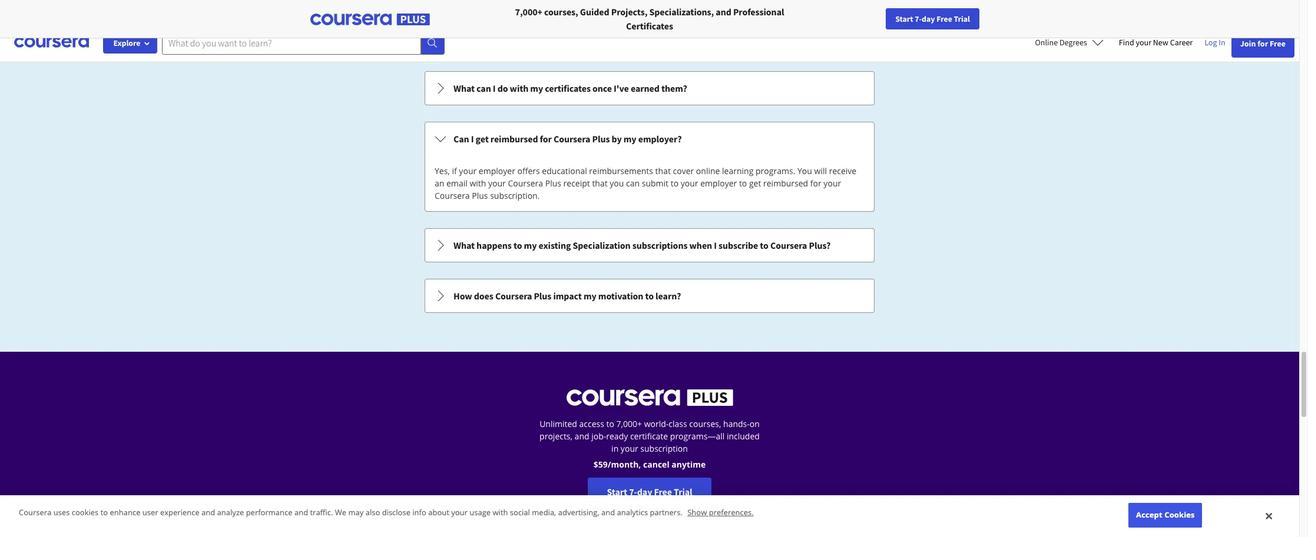 Task type: describe. For each thing, give the bounding box(es) containing it.
1 horizontal spatial free
[[937, 14, 952, 24]]

preferences.
[[709, 508, 754, 519]]

usage
[[470, 508, 491, 519]]

join for free
[[1240, 38, 1286, 49]]

to right the "cookies"
[[101, 508, 108, 519]]

show
[[687, 508, 707, 519]]

certificates
[[626, 20, 673, 32]]

can i get reimbursed for coursera plus by my employer? button
[[425, 123, 874, 155]]

when
[[689, 240, 712, 252]]

trial for rightmost start 7-day free trial button
[[954, 14, 970, 24]]

1 vertical spatial start 7-day free trial
[[607, 487, 692, 498]]

an
[[435, 178, 444, 189]]

world-
[[644, 419, 669, 430]]

happens
[[477, 240, 512, 252]]

or $399 /year with 14-day money-back guarantee
[[550, 514, 749, 525]]

my left existing in the top left of the page
[[524, 240, 537, 252]]

1 horizontal spatial i
[[493, 82, 496, 94]]

existing
[[539, 240, 571, 252]]

in
[[611, 444, 619, 455]]

coursera left uses
[[19, 508, 51, 519]]

in
[[1219, 37, 1225, 48]]

offers
[[517, 166, 540, 177]]

what happens to my existing specialization subscriptions when i subscribe to coursera plus? button
[[425, 229, 874, 262]]

1 vertical spatial that
[[592, 178, 608, 189]]

join for free link
[[1231, 29, 1295, 58]]

and left 14-
[[601, 508, 615, 519]]

0 horizontal spatial free
[[654, 487, 672, 498]]

accept
[[1136, 510, 1163, 521]]

coursera plus image for 7,000+
[[310, 14, 430, 25]]

how does coursera plus impact my motivation to learn?
[[454, 290, 681, 302]]

motivation
[[598, 290, 643, 302]]

with left social at the bottom
[[493, 508, 508, 519]]

user
[[142, 508, 158, 519]]

to down cover
[[671, 178, 679, 189]]

show preferences. link
[[687, 508, 754, 519]]

enhance
[[110, 508, 140, 519]]

new
[[1153, 37, 1169, 48]]

log
[[1205, 37, 1217, 48]]

what for what can i do with my certificates once i've earned them?
[[454, 82, 475, 94]]

employer?
[[638, 133, 682, 145]]

can inside dropdown button
[[477, 82, 491, 94]]

media,
[[532, 508, 556, 519]]

programs.
[[756, 166, 795, 177]]

can
[[454, 133, 469, 145]]

1 horizontal spatial start
[[895, 14, 913, 24]]

unlimited access to 7,000+ world-class courses, hands-on projects, and job-ready certificate programs—all included in your subscription
[[540, 419, 760, 455]]

money-
[[654, 514, 685, 525]]

degrees
[[1060, 37, 1087, 48]]

find your new career
[[1119, 37, 1193, 48]]

2 horizontal spatial for
[[1258, 38, 1268, 49]]

my left certificates
[[530, 82, 543, 94]]

cookies
[[72, 508, 99, 519]]

receive
[[829, 166, 857, 177]]

online degrees button
[[1026, 29, 1113, 55]]

unlimited
[[540, 419, 577, 430]]

to right subscribe
[[760, 240, 769, 252]]

submit
[[642, 178, 669, 189]]

professional
[[733, 6, 784, 18]]

list containing what can i do with my certificates once i've earned them?
[[423, 0, 876, 315]]

plus left subscription.
[[472, 190, 488, 201]]

$59
[[594, 459, 608, 471]]

my right by on the top of the page
[[624, 133, 636, 145]]

your down cover
[[681, 178, 698, 189]]

with inside yes, if your employer offers educational reimbursements that cover online learning programs. you will receive an email with your coursera plus receipt that you can submit to your employer to get reimbursed for your coursera plus subscription.
[[470, 178, 486, 189]]

courses, inside unlimited access to 7,000+ world-class courses, hands-on projects, and job-ready certificate programs—all included in your subscription
[[689, 419, 721, 430]]

to inside unlimited access to 7,000+ world-class courses, hands-on projects, and job-ready certificate programs—all included in your subscription
[[606, 419, 614, 430]]

0 horizontal spatial start
[[607, 487, 627, 498]]

7,000+ inside unlimited access to 7,000+ world-class courses, hands-on projects, and job-ready certificate programs—all included in your subscription
[[616, 419, 642, 430]]

yes, if your employer offers educational reimbursements that cover online learning programs. you will receive an email with your coursera plus receipt that you can submit to your employer to get reimbursed for your coursera plus subscription.
[[435, 166, 857, 201]]

will
[[814, 166, 827, 177]]

how
[[454, 290, 472, 302]]

partners.
[[650, 508, 683, 519]]

performance
[[246, 508, 292, 519]]

accept cookies button
[[1129, 504, 1202, 528]]

to down learning
[[739, 178, 747, 189]]

learning
[[722, 166, 754, 177]]

1 horizontal spatial start 7-day free trial button
[[886, 8, 979, 29]]

earned
[[631, 82, 660, 94]]

advertising,
[[558, 508, 599, 519]]

yes,
[[435, 166, 450, 177]]

can inside yes, if your employer offers educational reimbursements that cover online learning programs. you will receive an email with your coursera plus receipt that you can submit to your employer to get reimbursed for your coursera plus subscription.
[[626, 178, 640, 189]]

learn?
[[656, 290, 681, 302]]

job-
[[591, 431, 606, 442]]

0 vertical spatial day
[[922, 14, 935, 24]]

online degrees
[[1035, 37, 1087, 48]]

specializations,
[[649, 6, 714, 18]]

and left traffic.
[[294, 508, 308, 519]]

2 horizontal spatial i
[[714, 240, 717, 252]]

1 vertical spatial i
[[471, 133, 474, 145]]

traffic.
[[310, 508, 333, 519]]

once
[[593, 82, 612, 94]]

and left analyze
[[201, 508, 215, 519]]

with inside dropdown button
[[510, 82, 528, 94]]

guided
[[580, 6, 609, 18]]

can i get reimbursed for coursera plus by my employer?
[[454, 133, 682, 145]]

receipt
[[563, 178, 590, 189]]

log in link
[[1199, 35, 1231, 49]]

explore button
[[103, 32, 157, 54]]

back
[[685, 514, 704, 525]]

impact
[[553, 290, 582, 302]]

my right impact at the left of page
[[584, 290, 597, 302]]

1 vertical spatial start 7-day free trial button
[[588, 478, 711, 507]]

with left 14-
[[604, 514, 623, 525]]

how does coursera plus impact my motivation to learn? button
[[425, 280, 874, 313]]

info
[[412, 508, 426, 519]]

courses, inside 7,000+ courses, guided projects, specializations, and professional certificates
[[544, 6, 578, 18]]

/month,
[[608, 459, 641, 471]]

included
[[727, 431, 760, 442]]

cookies
[[1165, 510, 1195, 521]]

certificates
[[545, 82, 591, 94]]

$59 /month, cancel anytime
[[594, 459, 706, 471]]



Task type: vqa. For each thing, say whether or not it's contained in the screenshot.
Resources
no



Task type: locate. For each thing, give the bounding box(es) containing it.
1 horizontal spatial 7-
[[915, 14, 922, 24]]

i've
[[614, 82, 629, 94]]

plus
[[592, 133, 610, 145], [545, 178, 561, 189], [472, 190, 488, 201], [534, 290, 551, 302]]

what left happens
[[454, 240, 475, 252]]

for
[[1258, 38, 1268, 49], [540, 133, 552, 145], [810, 178, 821, 189]]

that up submit
[[655, 166, 671, 177]]

and down access at left bottom
[[575, 431, 589, 442]]

0 vertical spatial employer
[[479, 166, 515, 177]]

0 vertical spatial 7-
[[915, 14, 922, 24]]

reimbursed up offers
[[491, 133, 538, 145]]

coursera right does
[[495, 290, 532, 302]]

your down receive
[[824, 178, 841, 189]]

for inside yes, if your employer offers educational reimbursements that cover online learning programs. you will receive an email with your coursera plus receipt that you can submit to your employer to get reimbursed for your coursera plus subscription.
[[810, 178, 821, 189]]

1 vertical spatial start
[[607, 487, 627, 498]]

reimbursed inside yes, if your employer offers educational reimbursements that cover online learning programs. you will receive an email with your coursera plus receipt that you can submit to your employer to get reimbursed for your coursera plus subscription.
[[763, 178, 808, 189]]

subscriptions
[[632, 240, 688, 252]]

for inside dropdown button
[[540, 133, 552, 145]]

reimbursed
[[491, 133, 538, 145], [763, 178, 808, 189]]

social
[[510, 508, 530, 519]]

and left professional
[[716, 6, 731, 18]]

0 horizontal spatial 7-
[[629, 487, 637, 498]]

reimbursements
[[589, 166, 653, 177]]

1 horizontal spatial for
[[810, 178, 821, 189]]

2 vertical spatial i
[[714, 240, 717, 252]]

online
[[696, 166, 720, 177]]

coursera uses cookies to enhance user experience and analyze performance and traffic. we may also disclose info about your usage with social media, advertising, and analytics partners. show preferences.
[[19, 508, 754, 519]]

plus left by on the top of the page
[[592, 133, 610, 145]]

accept cookies
[[1136, 510, 1195, 521]]

0 vertical spatial i
[[493, 82, 496, 94]]

7,000+
[[515, 6, 542, 18], [616, 419, 642, 430]]

1 horizontal spatial reimbursed
[[763, 178, 808, 189]]

1 what from the top
[[454, 82, 475, 94]]

start
[[895, 14, 913, 24], [607, 487, 627, 498]]

0 vertical spatial courses,
[[544, 6, 578, 18]]

i left do
[[493, 82, 496, 94]]

cancel
[[643, 459, 669, 471]]

1 vertical spatial reimbursed
[[763, 178, 808, 189]]

1 vertical spatial employer
[[700, 178, 737, 189]]

2 what from the top
[[454, 240, 475, 252]]

coursera image
[[14, 33, 89, 52]]

reimbursed down programs.
[[763, 178, 808, 189]]

0 horizontal spatial 7,000+
[[515, 6, 542, 18]]

and inside unlimited access to 7,000+ world-class courses, hands-on projects, and job-ready certificate programs—all included in your subscription
[[575, 431, 589, 442]]

find
[[1119, 37, 1134, 48]]

your right if
[[459, 166, 477, 177]]

subscription.
[[490, 190, 540, 201]]

1 horizontal spatial 7,000+
[[616, 419, 642, 430]]

can right you
[[626, 178, 640, 189]]

0 horizontal spatial coursera plus image
[[310, 14, 430, 25]]

you
[[610, 178, 624, 189]]

access
[[579, 419, 604, 430]]

0 horizontal spatial can
[[477, 82, 491, 94]]

cover
[[673, 166, 694, 177]]

that left you
[[592, 178, 608, 189]]

1 vertical spatial for
[[540, 133, 552, 145]]

for right 'join'
[[1258, 38, 1268, 49]]

explore
[[113, 38, 140, 48]]

1 vertical spatial coursera plus image
[[566, 390, 733, 406]]

projects,
[[611, 6, 648, 18]]

find your new career link
[[1113, 35, 1199, 50]]

1 vertical spatial 7,000+
[[616, 419, 642, 430]]

you
[[797, 166, 812, 177]]

get down learning
[[749, 178, 761, 189]]

7,000+ courses, guided projects, specializations, and professional certificates
[[515, 6, 784, 32]]

1 horizontal spatial that
[[655, 166, 671, 177]]

None search field
[[162, 31, 445, 54]]

or
[[550, 514, 559, 525]]

and
[[716, 6, 731, 18], [575, 431, 589, 442], [201, 508, 215, 519], [294, 508, 308, 519], [601, 508, 615, 519]]

your up subscription.
[[488, 178, 506, 189]]

plus left impact at the left of page
[[534, 290, 551, 302]]

ready
[[606, 431, 628, 442]]

0 horizontal spatial i
[[471, 133, 474, 145]]

to right happens
[[514, 240, 522, 252]]

1 vertical spatial get
[[749, 178, 761, 189]]

0 horizontal spatial for
[[540, 133, 552, 145]]

plus down educational
[[545, 178, 561, 189]]

for up offers
[[540, 133, 552, 145]]

start 7-day free trial button
[[886, 8, 979, 29], [588, 478, 711, 507]]

can left do
[[477, 82, 491, 94]]

i right when
[[714, 240, 717, 252]]

career
[[1170, 37, 1193, 48]]

your right find
[[1136, 37, 1151, 48]]

employer up subscription.
[[479, 166, 515, 177]]

email
[[446, 178, 468, 189]]

0 vertical spatial start
[[895, 14, 913, 24]]

7,000+ inside 7,000+ courses, guided projects, specializations, and professional certificates
[[515, 6, 542, 18]]

1 horizontal spatial coursera plus image
[[566, 390, 733, 406]]

2 vertical spatial day
[[637, 514, 652, 525]]

coursera
[[554, 133, 590, 145], [508, 178, 543, 189], [435, 190, 470, 201], [770, 240, 807, 252], [495, 290, 532, 302], [19, 508, 51, 519]]

governments link
[[249, 0, 327, 24]]

1 vertical spatial what
[[454, 240, 475, 252]]

plus?
[[809, 240, 831, 252]]

start 7-day free trial
[[895, 14, 970, 24], [607, 487, 692, 498]]

we
[[335, 508, 346, 519]]

what
[[454, 82, 475, 94], [454, 240, 475, 252]]

i right can
[[471, 133, 474, 145]]

disclose
[[382, 508, 411, 519]]

with right do
[[510, 82, 528, 94]]

get inside yes, if your employer offers educational reimbursements that cover online learning programs. you will receive an email with your coursera plus receipt that you can submit to your employer to get reimbursed for your coursera plus subscription.
[[749, 178, 761, 189]]

0 horizontal spatial reimbursed
[[491, 133, 538, 145]]

employer down online
[[700, 178, 737, 189]]

0 horizontal spatial that
[[592, 178, 608, 189]]

What do you want to learn? text field
[[162, 31, 421, 54]]

coursera plus image for unlimited
[[566, 390, 733, 406]]

get inside dropdown button
[[476, 133, 489, 145]]

free
[[937, 14, 952, 24], [1270, 38, 1286, 49], [654, 487, 672, 498]]

them?
[[661, 82, 687, 94]]

for down will
[[810, 178, 821, 189]]

0 vertical spatial trial
[[954, 14, 970, 24]]

coursera plus image
[[310, 14, 430, 25], [566, 390, 733, 406]]

7-
[[915, 14, 922, 24], [629, 487, 637, 498]]

experience
[[160, 508, 199, 519]]

0 vertical spatial what
[[454, 82, 475, 94]]

hands-
[[723, 419, 750, 430]]

day
[[922, 14, 935, 24], [637, 487, 652, 498], [637, 514, 652, 525]]

0 vertical spatial coursera plus image
[[310, 14, 430, 25]]

0 vertical spatial free
[[937, 14, 952, 24]]

uses
[[53, 508, 70, 519]]

coursera down email
[[435, 190, 470, 201]]

1 vertical spatial trial
[[674, 487, 692, 498]]

analytics
[[617, 508, 648, 519]]

class
[[669, 419, 687, 430]]

projects,
[[540, 431, 572, 442]]

your right about
[[451, 508, 468, 519]]

also
[[366, 508, 380, 519]]

and inside 7,000+ courses, guided projects, specializations, and professional certificates
[[716, 6, 731, 18]]

subscribe
[[719, 240, 758, 252]]

to
[[671, 178, 679, 189], [739, 178, 747, 189], [514, 240, 522, 252], [760, 240, 769, 252], [645, 290, 654, 302], [606, 419, 614, 430], [101, 508, 108, 519]]

2 vertical spatial free
[[654, 487, 672, 498]]

log in
[[1205, 37, 1225, 48]]

online
[[1035, 37, 1058, 48]]

0 horizontal spatial get
[[476, 133, 489, 145]]

0 horizontal spatial start 7-day free trial button
[[588, 478, 711, 507]]

with right email
[[470, 178, 486, 189]]

do
[[497, 82, 508, 94]]

to left the learn?
[[645, 290, 654, 302]]

1 vertical spatial can
[[626, 178, 640, 189]]

0 horizontal spatial employer
[[479, 166, 515, 177]]

your inside unlimited access to 7,000+ world-class courses, hands-on projects, and job-ready certificate programs—all included in your subscription
[[621, 444, 638, 455]]

get right can
[[476, 133, 489, 145]]

coursera up educational
[[554, 133, 590, 145]]

coursera left plus?
[[770, 240, 807, 252]]

trial for bottom start 7-day free trial button
[[674, 487, 692, 498]]

2 vertical spatial for
[[810, 178, 821, 189]]

can
[[477, 82, 491, 94], [626, 178, 640, 189]]

1 horizontal spatial trial
[[954, 14, 970, 24]]

1 horizontal spatial courses,
[[689, 419, 721, 430]]

specialization
[[573, 240, 631, 252]]

analyze
[[217, 508, 244, 519]]

0 vertical spatial 7,000+
[[515, 6, 542, 18]]

1 horizontal spatial get
[[749, 178, 761, 189]]

that
[[655, 166, 671, 177], [592, 178, 608, 189]]

may
[[348, 508, 364, 519]]

your right the in
[[621, 444, 638, 455]]

to up ready
[[606, 419, 614, 430]]

what for what happens to my existing specialization subscriptions when i subscribe to coursera plus?
[[454, 240, 475, 252]]

1 vertical spatial 7-
[[629, 487, 637, 498]]

0 vertical spatial start 7-day free trial
[[895, 14, 970, 24]]

0 vertical spatial that
[[655, 166, 671, 177]]

0 vertical spatial get
[[476, 133, 489, 145]]

employer
[[479, 166, 515, 177], [700, 178, 737, 189]]

courses, up programs—all
[[689, 419, 721, 430]]

0 horizontal spatial courses,
[[544, 6, 578, 18]]

guarantee
[[706, 514, 749, 525]]

1 horizontal spatial can
[[626, 178, 640, 189]]

courses, left guided
[[544, 6, 578, 18]]

about
[[428, 508, 449, 519]]

your inside find your new career link
[[1136, 37, 1151, 48]]

0 vertical spatial start 7-day free trial button
[[886, 8, 979, 29]]

0 vertical spatial for
[[1258, 38, 1268, 49]]

if
[[452, 166, 457, 177]]

1 vertical spatial courses,
[[689, 419, 721, 430]]

reimbursed inside dropdown button
[[491, 133, 538, 145]]

2 horizontal spatial free
[[1270, 38, 1286, 49]]

0 vertical spatial can
[[477, 82, 491, 94]]

what left do
[[454, 82, 475, 94]]

courses,
[[544, 6, 578, 18], [689, 419, 721, 430]]

1 vertical spatial day
[[637, 487, 652, 498]]

coursera down offers
[[508, 178, 543, 189]]

list
[[423, 0, 876, 315]]

on
[[750, 419, 760, 430]]

0 horizontal spatial start 7-day free trial
[[607, 487, 692, 498]]

what can i do with my certificates once i've earned them?
[[454, 82, 687, 94]]

1 horizontal spatial employer
[[700, 178, 737, 189]]

1 vertical spatial free
[[1270, 38, 1286, 49]]

0 vertical spatial reimbursed
[[491, 133, 538, 145]]

governments
[[267, 6, 322, 18]]

0 horizontal spatial trial
[[674, 487, 692, 498]]

1 horizontal spatial start 7-day free trial
[[895, 14, 970, 24]]



